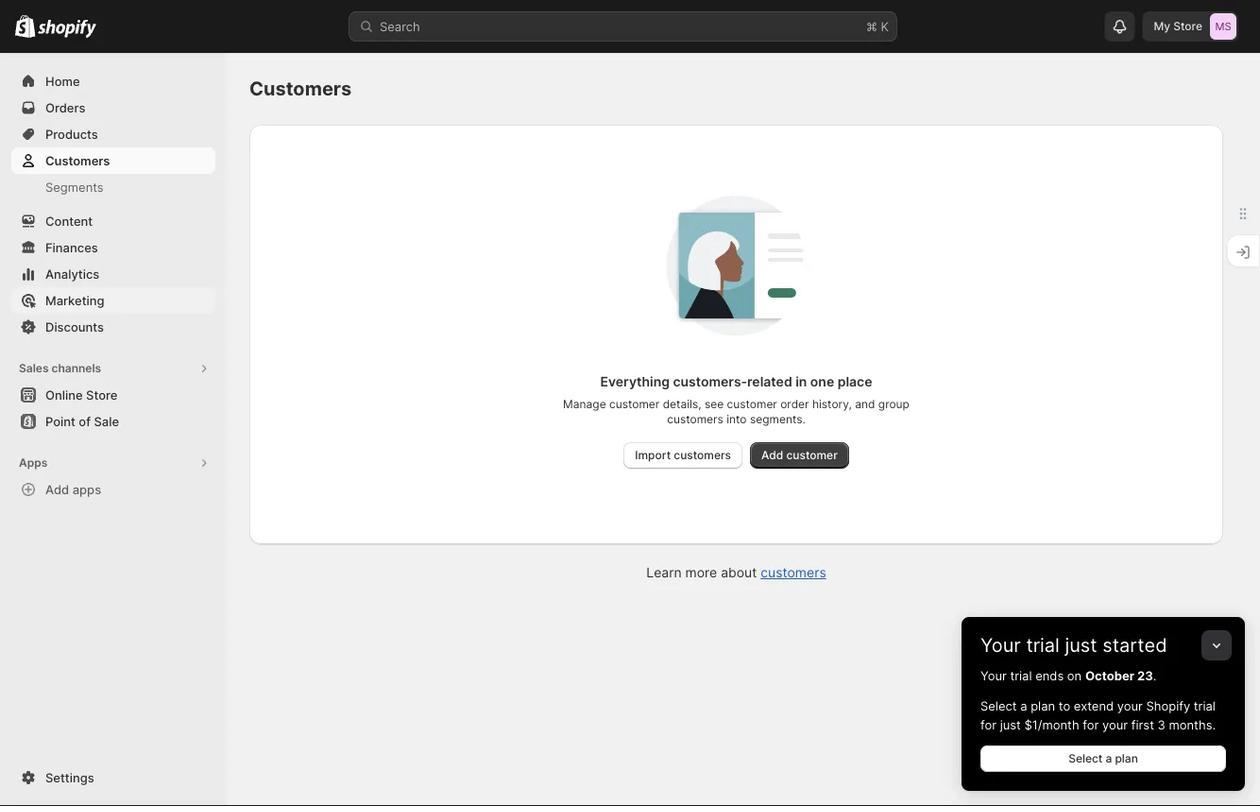 Task type: describe. For each thing, give the bounding box(es) containing it.
1 vertical spatial your
[[1103, 717, 1128, 732]]

search
[[380, 19, 420, 34]]

order
[[781, 397, 809, 411]]

shopify
[[1147, 698, 1191, 713]]

plan for select a plan to extend your shopify trial for just $1/month for your first 3 months.
[[1031, 698, 1056, 713]]

finances link
[[11, 234, 215, 261]]

content link
[[11, 208, 215, 234]]

settings
[[45, 770, 94, 785]]

my store
[[1154, 19, 1203, 33]]

just inside dropdown button
[[1065, 634, 1098, 657]]

learn more about customers
[[647, 565, 827, 581]]

add customer link
[[750, 442, 849, 469]]

0 horizontal spatial shopify image
[[15, 15, 35, 38]]

3
[[1158, 717, 1166, 732]]

select a plan link
[[981, 746, 1227, 772]]

just inside select a plan to extend your shopify trial for just $1/month for your first 3 months.
[[1000, 717, 1021, 732]]

finances
[[45, 240, 98, 255]]

online store
[[45, 387, 118, 402]]

online store button
[[0, 382, 227, 408]]

everything customers-related in one place manage customer details, see customer order history, and group customers into segments.
[[563, 374, 910, 426]]

group
[[879, 397, 910, 411]]

to
[[1059, 698, 1071, 713]]

apps button
[[11, 450, 215, 476]]

store for online store
[[86, 387, 118, 402]]

import customers
[[635, 448, 731, 462]]

0 vertical spatial your
[[1118, 698, 1143, 713]]

apps
[[19, 456, 48, 470]]

customers inside button
[[674, 448, 731, 462]]

manage
[[563, 397, 606, 411]]

about
[[721, 565, 757, 581]]

your trial just started button
[[962, 617, 1245, 657]]

your trial just started
[[981, 634, 1168, 657]]

import
[[635, 448, 671, 462]]

0 horizontal spatial customer
[[610, 397, 660, 411]]

home link
[[11, 68, 215, 94]]

point of sale button
[[0, 408, 227, 435]]

customers link
[[761, 565, 827, 581]]

october
[[1086, 668, 1135, 683]]

into
[[727, 412, 747, 426]]

1 horizontal spatial customers
[[249, 77, 352, 100]]

customers link
[[11, 147, 215, 174]]

content
[[45, 214, 93, 228]]

trial for just
[[1027, 634, 1060, 657]]

select for select a plan to extend your shopify trial for just $1/month for your first 3 months.
[[981, 698, 1017, 713]]

plan for select a plan
[[1115, 752, 1139, 765]]

learn
[[647, 565, 682, 581]]

1 horizontal spatial customer
[[727, 397, 778, 411]]

sales channels
[[19, 361, 101, 375]]

trial for ends
[[1011, 668, 1032, 683]]

segments link
[[11, 174, 215, 200]]

started
[[1103, 634, 1168, 657]]

select a plan to extend your shopify trial for just $1/month for your first 3 months.
[[981, 698, 1216, 732]]

add for add apps
[[45, 482, 69, 497]]

⌘ k
[[867, 19, 889, 34]]

my
[[1154, 19, 1171, 33]]

point
[[45, 414, 75, 429]]

marketing link
[[11, 287, 215, 314]]

customers inside everything customers-related in one place manage customer details, see customer order history, and group customers into segments.
[[667, 412, 724, 426]]

2 vertical spatial customers
[[761, 565, 827, 581]]

k
[[881, 19, 889, 34]]

see
[[705, 397, 724, 411]]

sale
[[94, 414, 119, 429]]



Task type: vqa. For each thing, say whether or not it's contained in the screenshot.
Search countries text box
no



Task type: locate. For each thing, give the bounding box(es) containing it.
a up $1/month
[[1021, 698, 1028, 713]]

0 vertical spatial your
[[981, 634, 1021, 657]]

store
[[1174, 19, 1203, 33], [86, 387, 118, 402]]

a inside select a plan to extend your shopify trial for just $1/month for your first 3 months.
[[1021, 698, 1028, 713]]

trial left ends
[[1011, 668, 1032, 683]]

1 horizontal spatial shopify image
[[38, 19, 97, 38]]

add
[[762, 448, 784, 462], [45, 482, 69, 497]]

select inside select a plan to extend your shopify trial for just $1/month for your first 3 months.
[[981, 698, 1017, 713]]

customer down everything
[[610, 397, 660, 411]]

1 vertical spatial trial
[[1011, 668, 1032, 683]]

months.
[[1169, 717, 1216, 732]]

one
[[811, 374, 835, 390]]

select
[[981, 698, 1017, 713], [1069, 752, 1103, 765]]

a down select a plan to extend your shopify trial for just $1/month for your first 3 months.
[[1106, 752, 1112, 765]]

your for your trial just started
[[981, 634, 1021, 657]]

0 horizontal spatial customers
[[45, 153, 110, 168]]

a
[[1021, 698, 1028, 713], [1106, 752, 1112, 765]]

place
[[838, 374, 873, 390]]

orders link
[[11, 94, 215, 121]]

everything
[[601, 374, 670, 390]]

discounts
[[45, 319, 104, 334]]

add customer
[[762, 448, 838, 462]]

select a plan
[[1069, 752, 1139, 765]]

2 your from the top
[[981, 668, 1007, 683]]

for
[[981, 717, 997, 732], [1083, 717, 1099, 732]]

store inside online store link
[[86, 387, 118, 402]]

import customers button
[[624, 442, 743, 469]]

1 vertical spatial add
[[45, 482, 69, 497]]

0 vertical spatial trial
[[1027, 634, 1060, 657]]

your for your trial ends on october 23 .
[[981, 668, 1007, 683]]

1 vertical spatial store
[[86, 387, 118, 402]]

plan up $1/month
[[1031, 698, 1056, 713]]

first
[[1132, 717, 1155, 732]]

1 your from the top
[[981, 634, 1021, 657]]

ends
[[1036, 668, 1064, 683]]

trial inside select a plan to extend your shopify trial for just $1/month for your first 3 months.
[[1194, 698, 1216, 713]]

1 horizontal spatial store
[[1174, 19, 1203, 33]]

your
[[981, 634, 1021, 657], [981, 668, 1007, 683]]

.
[[1154, 668, 1157, 683]]

store right 'my'
[[1174, 19, 1203, 33]]

store for my store
[[1174, 19, 1203, 33]]

2 vertical spatial trial
[[1194, 698, 1216, 713]]

your trial just started element
[[962, 666, 1245, 791]]

a for select a plan to extend your shopify trial for just $1/month for your first 3 months.
[[1021, 698, 1028, 713]]

0 horizontal spatial add
[[45, 482, 69, 497]]

select inside select a plan link
[[1069, 752, 1103, 765]]

0 horizontal spatial store
[[86, 387, 118, 402]]

your up your trial ends on october 23 . at right
[[981, 634, 1021, 657]]

sales
[[19, 361, 49, 375]]

a for select a plan
[[1106, 752, 1112, 765]]

trial inside dropdown button
[[1027, 634, 1060, 657]]

add apps
[[45, 482, 101, 497]]

1 horizontal spatial plan
[[1115, 752, 1139, 765]]

analytics
[[45, 266, 99, 281]]

1 vertical spatial customers
[[45, 153, 110, 168]]

0 vertical spatial store
[[1174, 19, 1203, 33]]

shopify image
[[15, 15, 35, 38], [38, 19, 97, 38]]

trial
[[1027, 634, 1060, 657], [1011, 668, 1032, 683], [1194, 698, 1216, 713]]

add inside button
[[45, 482, 69, 497]]

your up first
[[1118, 698, 1143, 713]]

0 vertical spatial plan
[[1031, 698, 1056, 713]]

my store image
[[1211, 13, 1237, 40]]

add apps button
[[11, 476, 215, 503]]

store up 'sale'
[[86, 387, 118, 402]]

channels
[[51, 361, 101, 375]]

segments.
[[750, 412, 806, 426]]

orders
[[45, 100, 85, 115]]

your
[[1118, 698, 1143, 713], [1103, 717, 1128, 732]]

1 horizontal spatial just
[[1065, 634, 1098, 657]]

your left first
[[1103, 717, 1128, 732]]

plan inside select a plan to extend your shopify trial for just $1/month for your first 3 months.
[[1031, 698, 1056, 713]]

just left $1/month
[[1000, 717, 1021, 732]]

23
[[1138, 668, 1154, 683]]

related
[[748, 374, 793, 390]]

add for add customer
[[762, 448, 784, 462]]

details,
[[663, 397, 702, 411]]

of
[[79, 414, 91, 429]]

1 horizontal spatial select
[[1069, 752, 1103, 765]]

on
[[1068, 668, 1082, 683]]

select for select a plan
[[1069, 752, 1103, 765]]

analytics link
[[11, 261, 215, 287]]

discounts link
[[11, 314, 215, 340]]

⌘
[[867, 19, 878, 34]]

settings link
[[11, 764, 215, 791]]

extend
[[1074, 698, 1114, 713]]

1 horizontal spatial add
[[762, 448, 784, 462]]

just up on
[[1065, 634, 1098, 657]]

select left to
[[981, 698, 1017, 713]]

for left $1/month
[[981, 717, 997, 732]]

1 vertical spatial a
[[1106, 752, 1112, 765]]

your left ends
[[981, 668, 1007, 683]]

0 vertical spatial add
[[762, 448, 784, 462]]

0 vertical spatial a
[[1021, 698, 1028, 713]]

online store link
[[11, 382, 215, 408]]

0 horizontal spatial select
[[981, 698, 1017, 713]]

1 vertical spatial your
[[981, 668, 1007, 683]]

trial up ends
[[1027, 634, 1060, 657]]

1 horizontal spatial a
[[1106, 752, 1112, 765]]

products
[[45, 127, 98, 141]]

your inside dropdown button
[[981, 634, 1021, 657]]

sales channels button
[[11, 355, 215, 382]]

online
[[45, 387, 83, 402]]

1 vertical spatial select
[[1069, 752, 1103, 765]]

in
[[796, 374, 807, 390]]

customers
[[667, 412, 724, 426], [674, 448, 731, 462], [761, 565, 827, 581]]

customers down into
[[674, 448, 731, 462]]

0 horizontal spatial a
[[1021, 698, 1028, 713]]

history,
[[813, 397, 852, 411]]

marketing
[[45, 293, 104, 308]]

0 horizontal spatial just
[[1000, 717, 1021, 732]]

1 vertical spatial just
[[1000, 717, 1021, 732]]

$1/month
[[1025, 717, 1080, 732]]

your trial ends on october 23 .
[[981, 668, 1157, 683]]

point of sale
[[45, 414, 119, 429]]

customers down details,
[[667, 412, 724, 426]]

0 horizontal spatial for
[[981, 717, 997, 732]]

0 vertical spatial customers
[[249, 77, 352, 100]]

plan inside select a plan link
[[1115, 752, 1139, 765]]

select down select a plan to extend your shopify trial for just $1/month for your first 3 months.
[[1069, 752, 1103, 765]]

2 for from the left
[[1083, 717, 1099, 732]]

customers
[[249, 77, 352, 100], [45, 153, 110, 168]]

trial up months.
[[1194, 698, 1216, 713]]

plan down first
[[1115, 752, 1139, 765]]

more
[[686, 565, 717, 581]]

0 horizontal spatial plan
[[1031, 698, 1056, 713]]

0 vertical spatial just
[[1065, 634, 1098, 657]]

0 vertical spatial customers
[[667, 412, 724, 426]]

plan
[[1031, 698, 1056, 713], [1115, 752, 1139, 765]]

2 horizontal spatial customer
[[787, 448, 838, 462]]

customers-
[[673, 374, 748, 390]]

customer up into
[[727, 397, 778, 411]]

1 vertical spatial plan
[[1115, 752, 1139, 765]]

customer
[[610, 397, 660, 411], [727, 397, 778, 411], [787, 448, 838, 462]]

add left apps on the bottom of the page
[[45, 482, 69, 497]]

products link
[[11, 121, 215, 147]]

home
[[45, 74, 80, 88]]

1 horizontal spatial for
[[1083, 717, 1099, 732]]

apps
[[72, 482, 101, 497]]

just
[[1065, 634, 1098, 657], [1000, 717, 1021, 732]]

for down extend
[[1083, 717, 1099, 732]]

customers right about
[[761, 565, 827, 581]]

1 vertical spatial customers
[[674, 448, 731, 462]]

and
[[855, 397, 876, 411]]

add down segments. on the right of the page
[[762, 448, 784, 462]]

customer down segments. on the right of the page
[[787, 448, 838, 462]]

point of sale link
[[11, 408, 215, 435]]

1 for from the left
[[981, 717, 997, 732]]

segments
[[45, 180, 104, 194]]

0 vertical spatial select
[[981, 698, 1017, 713]]



